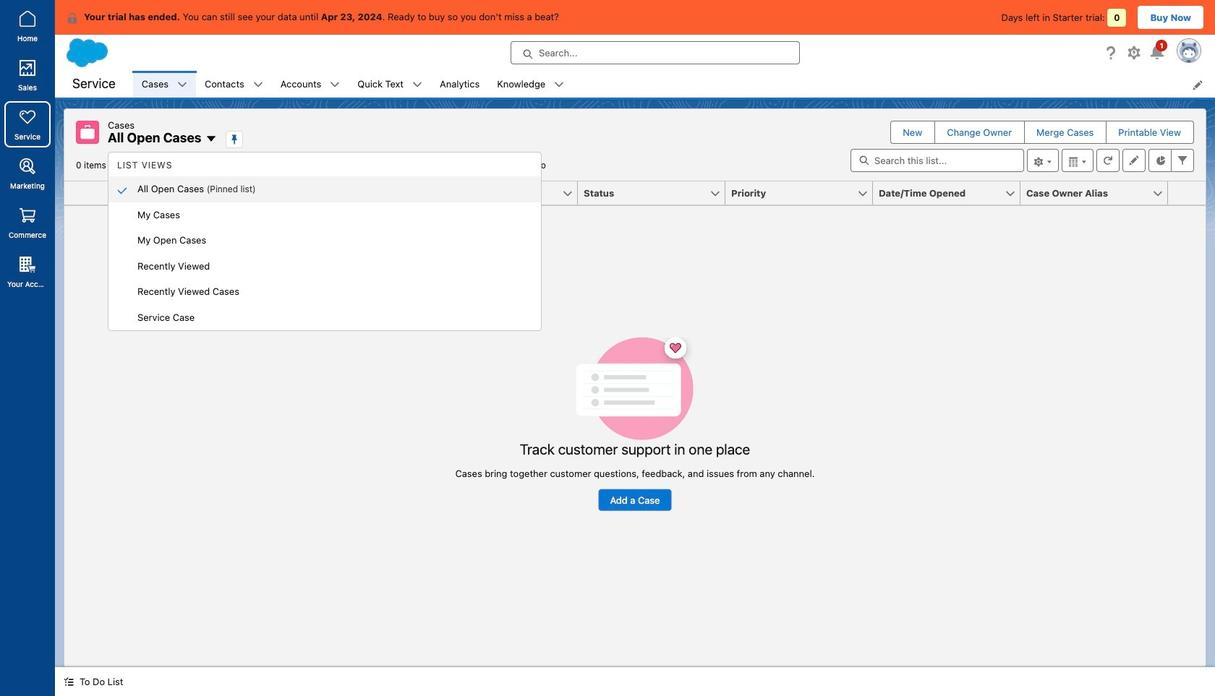 Task type: locate. For each thing, give the bounding box(es) containing it.
0 horizontal spatial text default image
[[253, 80, 263, 90]]

text default image
[[67, 12, 78, 24], [177, 80, 187, 90], [330, 80, 340, 90], [412, 80, 422, 90], [206, 133, 217, 145], [64, 677, 74, 687]]

Search All Open Cases list view. search field
[[851, 149, 1024, 172]]

list item
[[133, 71, 196, 98], [196, 71, 272, 98], [272, 71, 349, 98], [349, 71, 431, 98], [488, 71, 573, 98]]

4 list item from the left
[[349, 71, 431, 98]]

1 horizontal spatial text default image
[[554, 80, 564, 90]]

text default image
[[253, 80, 263, 90], [554, 80, 564, 90]]

cell
[[108, 182, 131, 205]]

text default image inside all open cases|cases|list view element
[[206, 133, 217, 145]]

subject element
[[430, 182, 587, 205]]

all open cases|cases|list view element
[[64, 108, 1206, 668]]

status
[[455, 337, 815, 511]]

2 list item from the left
[[196, 71, 272, 98]]

cell inside all open cases|cases|list view element
[[108, 182, 131, 205]]

status inside all open cases|cases|list view element
[[455, 337, 815, 511]]

date/time opened element
[[873, 182, 1029, 205]]

list
[[133, 71, 1215, 98]]

item number element
[[64, 182, 108, 205]]

3 list item from the left
[[272, 71, 349, 98]]

2 text default image from the left
[[554, 80, 564, 90]]



Task type: describe. For each thing, give the bounding box(es) containing it.
case owner alias element
[[1020, 182, 1177, 205]]

all open cases status
[[76, 160, 432, 171]]

case number element
[[131, 182, 291, 205]]

status element
[[578, 182, 734, 205]]

5 list item from the left
[[488, 71, 573, 98]]

1 text default image from the left
[[253, 80, 263, 90]]

action element
[[1168, 182, 1206, 205]]

item number image
[[64, 182, 108, 205]]

1 list item from the left
[[133, 71, 196, 98]]

action image
[[1168, 182, 1206, 205]]

cases | list views list box
[[108, 154, 541, 331]]

priority element
[[725, 182, 882, 205]]

contact name element
[[283, 182, 439, 205]]



Task type: vqa. For each thing, say whether or not it's contained in the screenshot.
second list item
yes



